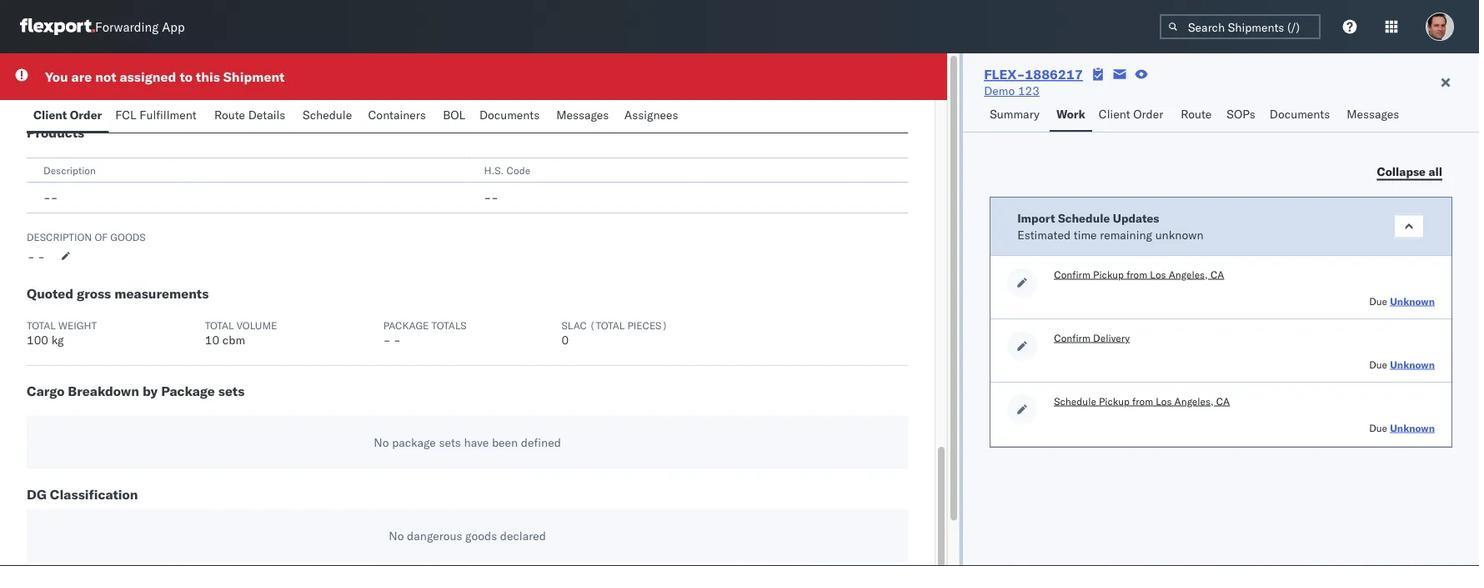 Task type: vqa. For each thing, say whether or not it's contained in the screenshot.
SLAC
yes



Task type: locate. For each thing, give the bounding box(es) containing it.
1 horizontal spatial sets
[[439, 435, 461, 450]]

1 vertical spatial angeles,
[[1175, 395, 1214, 407]]

products
[[27, 124, 84, 141]]

messages button up collapse
[[1340, 99, 1408, 132]]

sets down cbm
[[218, 383, 245, 399]]

client
[[1099, 107, 1130, 121], [33, 108, 67, 122]]

confirm inside button
[[1054, 268, 1091, 281]]

0
[[562, 333, 569, 347]]

client order up products
[[33, 108, 102, 122]]

description for description
[[43, 164, 96, 176]]

schedule pickup from los angeles, ca
[[1054, 395, 1230, 407]]

package right by
[[161, 383, 215, 399]]

total up 10
[[205, 319, 234, 331]]

1 vertical spatial due unknown
[[1369, 358, 1435, 371]]

client order right the work in the right top of the page
[[1099, 107, 1163, 121]]

time
[[1074, 227, 1097, 242]]

1 horizontal spatial total
[[205, 319, 234, 331]]

goods left "declared"
[[465, 529, 497, 543]]

estimated
[[1017, 227, 1071, 242]]

messages button
[[1340, 99, 1408, 132], [550, 100, 618, 133]]

1 vertical spatial package
[[161, 383, 215, 399]]

1 unknown from the top
[[1390, 295, 1435, 307]]

route
[[1181, 107, 1212, 121], [214, 108, 245, 122]]

messages button left assignees
[[550, 100, 618, 133]]

no for no dangerous goods declared
[[389, 529, 404, 543]]

total inside total weight 100 kg
[[27, 319, 56, 331]]

bol
[[443, 108, 465, 122]]

confirm inside button
[[1054, 331, 1091, 344]]

client up products
[[33, 108, 67, 122]]

classification
[[50, 486, 138, 503]]

dangerous
[[407, 529, 462, 543]]

2 unknown from the top
[[1390, 358, 1435, 371]]

flex-
[[984, 66, 1025, 83]]

updates
[[1113, 211, 1159, 225]]

3 due unknown from the top
[[1369, 422, 1435, 434]]

confirm down time on the top right
[[1054, 268, 1091, 281]]

route left "details"
[[214, 108, 245, 122]]

0 horizontal spatial route
[[214, 108, 245, 122]]

documents right "sops" button
[[1270, 107, 1330, 121]]

totals
[[432, 319, 467, 331]]

description for description of goods
[[27, 231, 92, 243]]

0 vertical spatial due unknown
[[1369, 295, 1435, 307]]

schedule down confirm delivery button
[[1054, 395, 1096, 407]]

declared
[[500, 529, 546, 543]]

1 confirm from the top
[[1054, 268, 1091, 281]]

documents
[[1270, 107, 1330, 121], [479, 108, 540, 122]]

pickup for confirm
[[1093, 268, 1124, 281]]

goods right of at the top left
[[110, 231, 146, 243]]

0 vertical spatial los
[[1150, 268, 1166, 281]]

1 vertical spatial due
[[1369, 358, 1388, 371]]

1 vertical spatial schedule
[[1058, 211, 1110, 225]]

2 due unknown from the top
[[1369, 358, 1435, 371]]

schedule
[[303, 108, 352, 122], [1058, 211, 1110, 225], [1054, 395, 1096, 407]]

this
[[196, 68, 220, 85]]

dg classification
[[27, 486, 138, 503]]

1 vertical spatial los
[[1156, 395, 1172, 407]]

1 horizontal spatial route
[[1181, 107, 1212, 121]]

0 vertical spatial schedule
[[303, 108, 352, 122]]

Search Shipments (/) text field
[[1160, 14, 1321, 39]]

1 horizontal spatial goods
[[465, 529, 497, 543]]

goods for dangerous
[[465, 529, 497, 543]]

order up products
[[70, 108, 102, 122]]

2 total from the left
[[205, 319, 234, 331]]

0 vertical spatial unknown
[[1390, 295, 1435, 307]]

0 horizontal spatial documents
[[479, 108, 540, 122]]

ca for confirm pickup from los angeles, ca
[[1211, 268, 1224, 281]]

sets left have
[[439, 435, 461, 450]]

client right the work in the right top of the page
[[1099, 107, 1130, 121]]

demo
[[984, 83, 1015, 98]]

confirm delivery button
[[1054, 331, 1130, 344]]

package
[[392, 435, 436, 450]]

pieces)
[[627, 319, 668, 331]]

h.s.
[[484, 164, 504, 176]]

confirm pickup from los angeles, ca
[[1054, 268, 1224, 281]]

0 vertical spatial angeles,
[[1169, 268, 1208, 281]]

0 vertical spatial description
[[43, 164, 96, 176]]

documents button up h.s. code
[[473, 100, 550, 133]]

1 vertical spatial unknown button
[[1390, 358, 1435, 371]]

due unknown for confirm pickup from los angeles, ca
[[1369, 295, 1435, 307]]

messages left assignees
[[556, 108, 609, 122]]

pickup down delivery
[[1099, 395, 1130, 407]]

package left totals
[[383, 319, 429, 331]]

1 horizontal spatial client order
[[1099, 107, 1163, 121]]

pickup inside confirm pickup from los angeles, ca button
[[1093, 268, 1124, 281]]

client order for the left client order button
[[33, 108, 102, 122]]

0 vertical spatial ca
[[1211, 268, 1224, 281]]

demo 123
[[984, 83, 1040, 98]]

0 horizontal spatial client order button
[[27, 100, 109, 133]]

description
[[43, 164, 96, 176], [27, 231, 92, 243]]

0 vertical spatial confirm
[[1054, 268, 1091, 281]]

ca inside button
[[1216, 395, 1230, 407]]

2 vertical spatial due
[[1369, 422, 1388, 434]]

3 unknown button from the top
[[1390, 422, 1435, 434]]

unknown button
[[1390, 295, 1435, 307], [1390, 358, 1435, 371], [1390, 422, 1435, 434]]

no left dangerous
[[389, 529, 404, 543]]

0 horizontal spatial total
[[27, 319, 56, 331]]

3 unknown from the top
[[1390, 422, 1435, 434]]

due
[[1369, 295, 1388, 307], [1369, 358, 1388, 371], [1369, 422, 1388, 434]]

1 due unknown from the top
[[1369, 295, 1435, 307]]

goods
[[110, 231, 146, 243], [465, 529, 497, 543]]

0 vertical spatial goods
[[110, 231, 146, 243]]

schedule for schedule pickup from los angeles, ca
[[1054, 395, 1096, 407]]

order
[[1133, 107, 1163, 121], [70, 108, 102, 122]]

0 horizontal spatial goods
[[110, 231, 146, 243]]

2 due from the top
[[1369, 358, 1388, 371]]

confirm
[[1054, 268, 1091, 281], [1054, 331, 1091, 344]]

total inside total volume 10 cbm
[[205, 319, 234, 331]]

slac
[[562, 319, 587, 331]]

1 vertical spatial ca
[[1216, 395, 1230, 407]]

schedule pickup from los angeles, ca button
[[1054, 394, 1230, 408]]

gross
[[77, 285, 111, 302]]

due for confirm pickup from los angeles, ca
[[1369, 295, 1388, 307]]

2 vertical spatial due unknown
[[1369, 422, 1435, 434]]

due for schedule pickup from los angeles, ca
[[1369, 422, 1388, 434]]

client order button
[[1092, 99, 1174, 132], [27, 100, 109, 133]]

package
[[383, 319, 429, 331], [161, 383, 215, 399]]

0 horizontal spatial client
[[33, 108, 67, 122]]

from for schedule
[[1132, 395, 1153, 407]]

-- up description of goods on the left of page
[[43, 190, 58, 205]]

2 confirm from the top
[[1054, 331, 1091, 344]]

fcl
[[115, 108, 136, 122]]

0 horizontal spatial --
[[43, 190, 58, 205]]

route inside route button
[[1181, 107, 1212, 121]]

due unknown for confirm delivery
[[1369, 358, 1435, 371]]

schedule up time on the top right
[[1058, 211, 1110, 225]]

angeles, inside button
[[1175, 395, 1214, 407]]

-- down 'h.s.' at the left top of page
[[484, 190, 499, 205]]

delivery
[[1093, 331, 1130, 344]]

pickup
[[1093, 268, 1124, 281], [1099, 395, 1130, 407]]

0 vertical spatial no
[[374, 435, 389, 450]]

description down products
[[43, 164, 96, 176]]

measurements
[[114, 285, 209, 302]]

route inside the route details button
[[214, 108, 245, 122]]

los inside button
[[1156, 395, 1172, 407]]

work button
[[1050, 99, 1092, 132]]

1 unknown button from the top
[[1390, 295, 1435, 307]]

los for schedule pickup from los angeles, ca
[[1156, 395, 1172, 407]]

2 vertical spatial schedule
[[1054, 395, 1096, 407]]

0 vertical spatial pickup
[[1093, 268, 1124, 281]]

messages up collapse
[[1347, 107, 1399, 121]]

--
[[43, 190, 58, 205], [484, 190, 499, 205]]

total up 100
[[27, 319, 56, 331]]

client order button right the work in the right top of the page
[[1092, 99, 1174, 132]]

0 horizontal spatial sets
[[218, 383, 245, 399]]

1 vertical spatial sets
[[439, 435, 461, 450]]

from inside the schedule pickup from los angeles, ca button
[[1132, 395, 1153, 407]]

documents right bol button
[[479, 108, 540, 122]]

route button
[[1174, 99, 1220, 132]]

client order for the right client order button
[[1099, 107, 1163, 121]]

no left "package"
[[374, 435, 389, 450]]

los inside button
[[1150, 268, 1166, 281]]

1 due from the top
[[1369, 295, 1388, 307]]

not
[[95, 68, 116, 85]]

0 vertical spatial unknown button
[[1390, 295, 1435, 307]]

order left route button
[[1133, 107, 1163, 121]]

client order button down you
[[27, 100, 109, 133]]

route left 'sops'
[[1181, 107, 1212, 121]]

2 unknown button from the top
[[1390, 358, 1435, 371]]

pickup inside the schedule pickup from los angeles, ca button
[[1099, 395, 1130, 407]]

route for route
[[1181, 107, 1212, 121]]

messages
[[1347, 107, 1399, 121], [556, 108, 609, 122]]

forwarding app link
[[20, 18, 185, 35]]

client order
[[1099, 107, 1163, 121], [33, 108, 102, 122]]

shipment
[[223, 68, 285, 85]]

2 vertical spatial unknown button
[[1390, 422, 1435, 434]]

0 vertical spatial package
[[383, 319, 429, 331]]

los
[[1150, 268, 1166, 281], [1156, 395, 1172, 407]]

ca inside button
[[1211, 268, 1224, 281]]

total weight 100 kg
[[27, 319, 97, 347]]

quoted gross measurements
[[27, 285, 209, 302]]

no
[[374, 435, 389, 450], [389, 529, 404, 543]]

1 -- from the left
[[43, 190, 58, 205]]

1 vertical spatial confirm
[[1054, 331, 1091, 344]]

1 total from the left
[[27, 319, 56, 331]]

0 horizontal spatial client order
[[33, 108, 102, 122]]

unknown for confirm pickup from los angeles, ca
[[1390, 295, 1435, 307]]

goods for of
[[110, 231, 146, 243]]

1 horizontal spatial client order button
[[1092, 99, 1174, 132]]

1 vertical spatial description
[[27, 231, 92, 243]]

pickup down remaining
[[1093, 268, 1124, 281]]

description up the - -
[[27, 231, 92, 243]]

sops
[[1227, 107, 1256, 121]]

total volume 10 cbm
[[205, 319, 277, 347]]

documents button right 'sops'
[[1263, 99, 1340, 132]]

3 due from the top
[[1369, 422, 1388, 434]]

0 vertical spatial from
[[1127, 268, 1148, 281]]

1 vertical spatial pickup
[[1099, 395, 1130, 407]]

angeles,
[[1169, 268, 1208, 281], [1175, 395, 1214, 407]]

confirm left delivery
[[1054, 331, 1091, 344]]

1 vertical spatial from
[[1132, 395, 1153, 407]]

flexport. image
[[20, 18, 95, 35]]

unknown
[[1390, 295, 1435, 307], [1390, 358, 1435, 371], [1390, 422, 1435, 434]]

schedule right "details"
[[303, 108, 352, 122]]

0 vertical spatial due
[[1369, 295, 1388, 307]]

1 horizontal spatial --
[[484, 190, 499, 205]]

cbm
[[222, 333, 245, 347]]

angeles, inside button
[[1169, 268, 1208, 281]]

2 vertical spatial unknown
[[1390, 422, 1435, 434]]

1 vertical spatial unknown
[[1390, 358, 1435, 371]]

1 horizontal spatial package
[[383, 319, 429, 331]]

1 vertical spatial goods
[[465, 529, 497, 543]]

from inside confirm pickup from los angeles, ca button
[[1127, 268, 1148, 281]]

1 vertical spatial no
[[389, 529, 404, 543]]

total
[[27, 319, 56, 331], [205, 319, 234, 331]]

documents button
[[1263, 99, 1340, 132], [473, 100, 550, 133]]

0 horizontal spatial package
[[161, 383, 215, 399]]



Task type: describe. For each thing, give the bounding box(es) containing it.
demo 123 link
[[984, 83, 1040, 99]]

summary
[[990, 107, 1040, 121]]

slac (total pieces) 0
[[562, 319, 668, 347]]

confirm pickup from los angeles, ca button
[[1054, 268, 1224, 281]]

schedule button
[[296, 100, 361, 133]]

of
[[95, 231, 108, 243]]

fcl fulfillment
[[115, 108, 196, 122]]

no dangerous goods declared
[[389, 529, 546, 543]]

no for no package sets have been defined
[[374, 435, 389, 450]]

details
[[248, 108, 285, 122]]

fcl fulfillment button
[[109, 100, 208, 133]]

1 horizontal spatial client
[[1099, 107, 1130, 121]]

confirm delivery
[[1054, 331, 1130, 344]]

package inside package totals - -
[[383, 319, 429, 331]]

los for confirm pickup from los angeles, ca
[[1150, 268, 1166, 281]]

kg
[[51, 333, 64, 347]]

collapse all
[[1377, 164, 1443, 178]]

volume
[[237, 319, 277, 331]]

unknown button for confirm pickup from los angeles, ca
[[1390, 295, 1435, 307]]

schedule inside import schedule updates estimated time remaining unknown
[[1058, 211, 1110, 225]]

1 horizontal spatial order
[[1133, 107, 1163, 121]]

confirm for confirm delivery
[[1054, 331, 1091, 344]]

123
[[1018, 83, 1040, 98]]

import
[[1017, 211, 1055, 225]]

you
[[45, 68, 68, 85]]

app
[[162, 19, 185, 35]]

all
[[1429, 164, 1443, 178]]

dg
[[27, 486, 47, 503]]

0 horizontal spatial messages button
[[550, 100, 618, 133]]

are
[[71, 68, 92, 85]]

1 horizontal spatial messages button
[[1340, 99, 1408, 132]]

0 horizontal spatial documents button
[[473, 100, 550, 133]]

flex-1886217 link
[[984, 66, 1083, 83]]

pickup for schedule
[[1099, 395, 1130, 407]]

0 vertical spatial sets
[[218, 383, 245, 399]]

to
[[180, 68, 193, 85]]

cargo breakdown by package sets
[[27, 383, 245, 399]]

summary button
[[983, 99, 1050, 132]]

1 horizontal spatial documents button
[[1263, 99, 1340, 132]]

you are not assigned to this shipment
[[45, 68, 285, 85]]

total for 100
[[27, 319, 56, 331]]

1 horizontal spatial messages
[[1347, 107, 1399, 121]]

breakdown
[[68, 383, 139, 399]]

collapse
[[1377, 164, 1426, 178]]

remaining
[[1100, 227, 1152, 242]]

2 -- from the left
[[484, 190, 499, 205]]

confirm for confirm pickup from los angeles, ca
[[1054, 268, 1091, 281]]

work
[[1056, 107, 1086, 121]]

100
[[27, 333, 48, 347]]

fulfillment
[[139, 108, 196, 122]]

h.s. code
[[484, 164, 530, 176]]

0 horizontal spatial order
[[70, 108, 102, 122]]

1886217
[[1025, 66, 1083, 83]]

collapse all button
[[1367, 159, 1453, 184]]

- -
[[28, 249, 45, 264]]

cargo
[[27, 383, 65, 399]]

(total
[[590, 319, 625, 331]]

no package sets have been defined
[[374, 435, 561, 450]]

angeles, for confirm pickup from los angeles, ca
[[1169, 268, 1208, 281]]

0 horizontal spatial messages
[[556, 108, 609, 122]]

been
[[492, 435, 518, 450]]

sops button
[[1220, 99, 1263, 132]]

unknown for schedule pickup from los angeles, ca
[[1390, 422, 1435, 434]]

assigned
[[120, 68, 176, 85]]

route for route details
[[214, 108, 245, 122]]

unknown button for schedule pickup from los angeles, ca
[[1390, 422, 1435, 434]]

weight
[[58, 319, 97, 331]]

angeles, for schedule pickup from los angeles, ca
[[1175, 395, 1214, 407]]

code
[[507, 164, 530, 176]]

by
[[143, 383, 158, 399]]

from for confirm
[[1127, 268, 1148, 281]]

forwarding app
[[95, 19, 185, 35]]

defined
[[521, 435, 561, 450]]

total for 10
[[205, 319, 234, 331]]

ca for schedule pickup from los angeles, ca
[[1216, 395, 1230, 407]]

unknown button for confirm delivery
[[1390, 358, 1435, 371]]

unknown for confirm delivery
[[1390, 358, 1435, 371]]

flex-1886217
[[984, 66, 1083, 83]]

containers
[[368, 108, 426, 122]]

containers button
[[361, 100, 436, 133]]

assignees button
[[618, 100, 688, 133]]

due unknown for schedule pickup from los angeles, ca
[[1369, 422, 1435, 434]]

route details
[[214, 108, 285, 122]]

assignees
[[624, 108, 678, 122]]

10
[[205, 333, 219, 347]]

route details button
[[208, 100, 296, 133]]

1 horizontal spatial documents
[[1270, 107, 1330, 121]]

import schedule updates estimated time remaining unknown
[[1017, 211, 1204, 242]]

package totals - -
[[383, 319, 467, 347]]

quoted
[[27, 285, 74, 302]]

have
[[464, 435, 489, 450]]

bol button
[[436, 100, 473, 133]]

schedule for schedule
[[303, 108, 352, 122]]

unknown
[[1155, 227, 1204, 242]]

due for confirm delivery
[[1369, 358, 1388, 371]]

forwarding
[[95, 19, 159, 35]]

description of goods
[[27, 231, 146, 243]]



